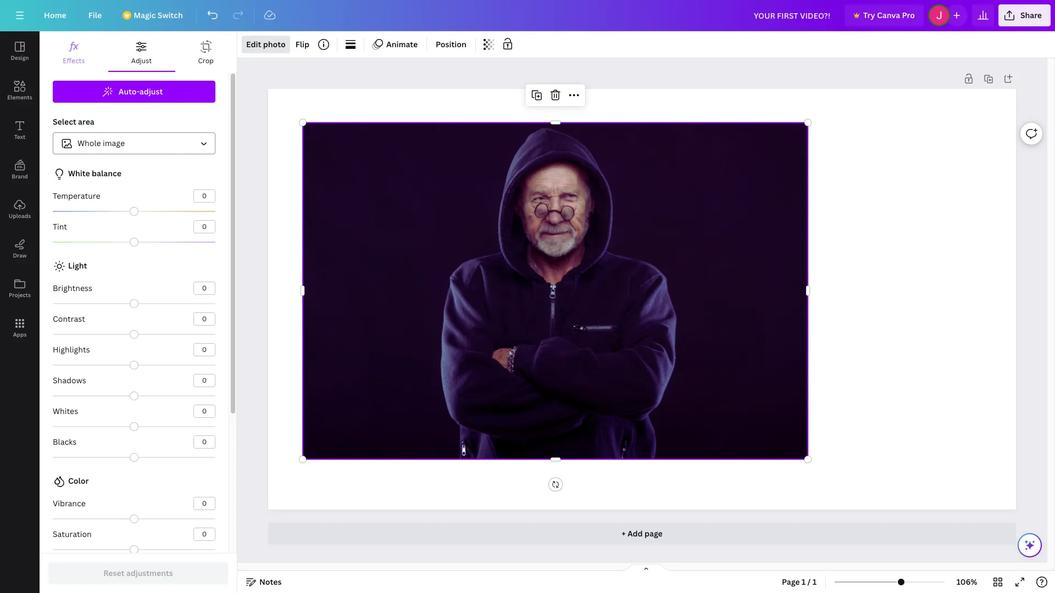 Task type: vqa. For each thing, say whether or not it's contained in the screenshot.
'Zoom' button
no



Task type: locate. For each thing, give the bounding box(es) containing it.
crop button
[[175, 31, 237, 71]]

main menu bar
[[0, 0, 1055, 31]]

notes button
[[242, 574, 286, 592]]

draw
[[13, 252, 27, 259]]

highlights
[[53, 345, 90, 355]]

0 horizontal spatial 1
[[802, 577, 806, 588]]

saturation
[[53, 529, 92, 540]]

magic
[[134, 10, 156, 20]]

share button
[[999, 4, 1051, 26]]

apps button
[[0, 308, 40, 348]]

try canva pro
[[864, 10, 915, 20]]

reset adjustments
[[103, 568, 173, 579]]

edit
[[246, 39, 261, 49]]

+ add page
[[622, 529, 663, 539]]

+
[[622, 529, 626, 539]]

brightness
[[53, 283, 92, 294]]

select
[[53, 117, 76, 127]]

page
[[645, 529, 663, 539]]

blacks
[[53, 437, 77, 447]]

Tint text field
[[194, 221, 215, 233]]

side panel tab list
[[0, 31, 40, 348]]

1
[[802, 577, 806, 588], [813, 577, 817, 588]]

1 horizontal spatial 1
[[813, 577, 817, 588]]

brand
[[12, 173, 28, 180]]

Whole image button
[[53, 132, 215, 154]]

add
[[628, 529, 643, 539]]

pro
[[902, 10, 915, 20]]

try
[[864, 10, 875, 20]]

edit photo
[[246, 39, 286, 49]]

Contrast text field
[[194, 313, 215, 325]]

whites
[[53, 406, 78, 417]]

canva
[[877, 10, 901, 20]]

reset
[[103, 568, 124, 579]]

home
[[44, 10, 66, 20]]

notes
[[259, 577, 282, 588]]

magic switch button
[[115, 4, 192, 26]]

magic switch
[[134, 10, 183, 20]]

uploads
[[9, 212, 31, 220]]

effects
[[63, 56, 85, 65]]

contrast
[[53, 314, 85, 324]]

draw button
[[0, 229, 40, 269]]

/
[[808, 577, 811, 588]]

1 left /
[[802, 577, 806, 588]]

1 right /
[[813, 577, 817, 588]]

auto-adjust
[[119, 86, 163, 97]]

balance
[[92, 168, 121, 179]]

text button
[[0, 110, 40, 150]]

1 1 from the left
[[802, 577, 806, 588]]

image
[[103, 138, 125, 148]]

elements button
[[0, 71, 40, 110]]

page 1 / 1
[[782, 577, 817, 588]]



Task type: describe. For each thing, give the bounding box(es) containing it.
light
[[68, 261, 87, 271]]

tint
[[53, 222, 67, 232]]

flip button
[[291, 36, 314, 53]]

select area
[[53, 117, 94, 127]]

Blacks text field
[[194, 436, 215, 449]]

projects
[[9, 291, 31, 299]]

whole
[[78, 138, 101, 148]]

page
[[782, 577, 800, 588]]

Vibrance text field
[[194, 498, 215, 510]]

projects button
[[0, 269, 40, 308]]

auto-
[[119, 86, 140, 97]]

+ add page button
[[268, 523, 1016, 545]]

effects button
[[40, 31, 108, 71]]

photo
[[263, 39, 286, 49]]

reset adjustments button
[[48, 563, 228, 585]]

area
[[78, 117, 94, 127]]

Temperature text field
[[194, 190, 215, 202]]

show pages image
[[620, 564, 673, 573]]

animate
[[386, 39, 418, 49]]

position
[[436, 39, 467, 49]]

adjust
[[131, 56, 152, 65]]

flip
[[296, 39, 310, 49]]

design
[[11, 54, 29, 62]]

canva assistant image
[[1024, 539, 1037, 552]]

white
[[68, 168, 90, 179]]

temperature
[[53, 191, 100, 201]]

adjust button
[[108, 31, 175, 71]]

file button
[[80, 4, 111, 26]]

try canva pro button
[[845, 4, 924, 26]]

home link
[[35, 4, 75, 26]]

106% button
[[949, 574, 985, 592]]

share
[[1021, 10, 1042, 20]]

whole image
[[78, 138, 125, 148]]

Saturation text field
[[194, 529, 215, 541]]

animate button
[[369, 36, 422, 53]]

auto-adjust button
[[53, 81, 215, 103]]

106%
[[957, 577, 978, 588]]

file
[[88, 10, 102, 20]]

uploads button
[[0, 190, 40, 229]]

design button
[[0, 31, 40, 71]]

Shadows text field
[[194, 375, 215, 387]]

Whites text field
[[194, 406, 215, 418]]

Highlights text field
[[194, 344, 215, 356]]

adjustments
[[126, 568, 173, 579]]

crop
[[198, 56, 214, 65]]

vibrance
[[53, 499, 86, 509]]

shadows
[[53, 375, 86, 386]]

color
[[68, 476, 89, 487]]

brand button
[[0, 150, 40, 190]]

white balance
[[68, 168, 121, 179]]

adjust
[[140, 86, 163, 97]]

position button
[[432, 36, 471, 53]]

Design title text field
[[745, 4, 841, 26]]

edit photo button
[[242, 36, 290, 53]]

2 1 from the left
[[813, 577, 817, 588]]

apps
[[13, 331, 27, 339]]

elements
[[7, 93, 32, 101]]

switch
[[158, 10, 183, 20]]

text
[[14, 133, 25, 141]]

Brightness text field
[[194, 283, 215, 295]]



